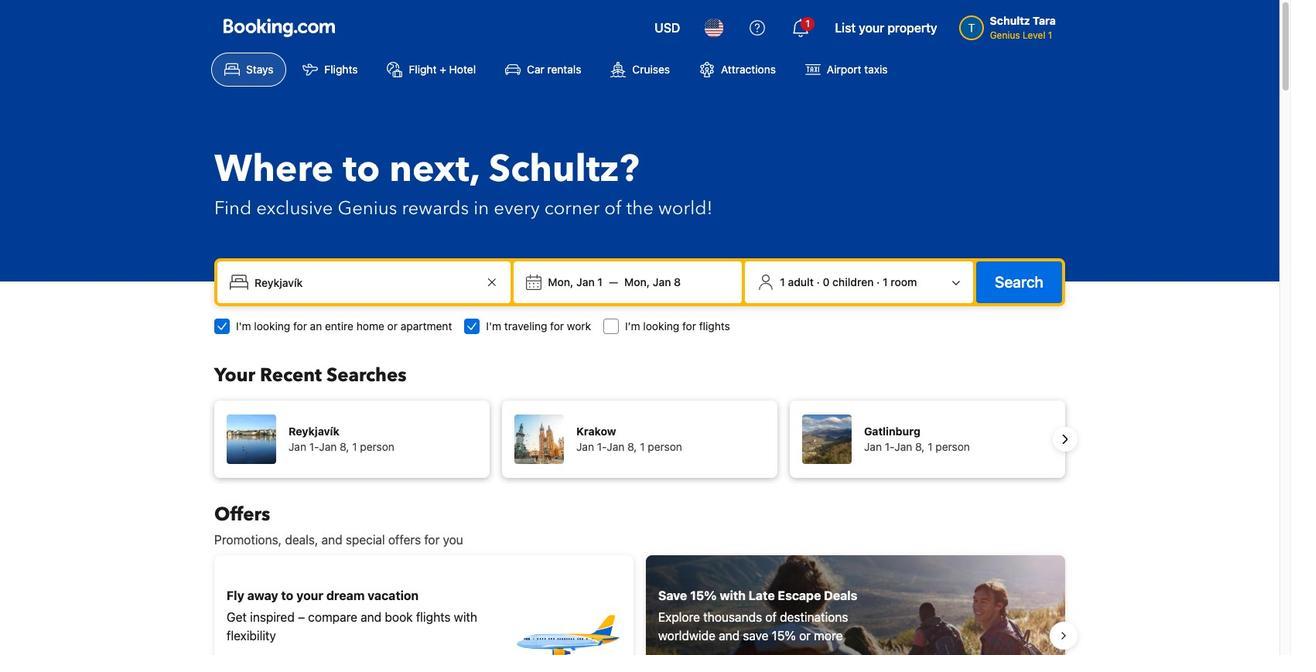 Task type: describe. For each thing, give the bounding box(es) containing it.
and inside save 15% with late escape deals explore thousands of destinations worldwide and save 15% or more
[[719, 629, 740, 643]]

airport taxis link
[[792, 53, 901, 87]]

car
[[527, 63, 544, 76]]

your
[[214, 363, 255, 388]]

flight
[[409, 63, 437, 76]]

promotions,
[[214, 533, 282, 547]]

genius inside schultz tara genius level 1
[[990, 29, 1020, 41]]

car rentals link
[[492, 53, 595, 87]]

booking.com image
[[224, 19, 335, 37]]

where to next, schultz? find exclusive genius rewards in every corner of the world!
[[214, 144, 713, 221]]

airport taxis
[[827, 63, 888, 76]]

book
[[385, 610, 413, 624]]

reykjavík
[[289, 425, 339, 438]]

get
[[227, 610, 247, 624]]

next image
[[1056, 430, 1075, 449]]

i'm
[[625, 320, 640, 333]]

person for reykjavík jan 1-jan 8, 1 person
[[360, 440, 395, 453]]

krakow
[[576, 425, 616, 438]]

taxis
[[864, 63, 888, 76]]

find
[[214, 196, 252, 221]]

level
[[1023, 29, 1046, 41]]

person for gatlinburg jan 1-jan 8, 1 person
[[936, 440, 970, 453]]

krakow jan 1-jan 8, 1 person
[[576, 425, 682, 453]]

cruises
[[632, 63, 670, 76]]

world!
[[658, 196, 713, 221]]

late
[[749, 589, 775, 603]]

property
[[888, 21, 937, 35]]

person for krakow jan 1-jan 8, 1 person
[[648, 440, 682, 453]]

0 vertical spatial or
[[387, 320, 398, 333]]

you
[[443, 533, 463, 547]]

reykjavík jan 1-jan 8, 1 person
[[289, 425, 395, 453]]

i'm traveling for work
[[486, 320, 591, 333]]

deals,
[[285, 533, 318, 547]]

tara
[[1033, 14, 1056, 27]]

searches
[[327, 363, 407, 388]]

cruises link
[[598, 53, 683, 87]]

save
[[658, 589, 687, 603]]

airport
[[827, 63, 862, 76]]

stays link
[[211, 53, 287, 87]]

of inside "where to next, schultz? find exclusive genius rewards in every corner of the world!"
[[604, 196, 622, 221]]

to inside the fly away to your dream vacation get inspired – compare and book flights with flexibility
[[281, 589, 294, 603]]

apartment
[[401, 320, 452, 333]]

–
[[298, 610, 305, 624]]

for for work
[[550, 320, 564, 333]]

more
[[814, 629, 843, 643]]

home
[[357, 320, 384, 333]]

list
[[835, 21, 856, 35]]

fly
[[227, 589, 244, 603]]

i'm for i'm traveling for work
[[486, 320, 501, 333]]

offers
[[388, 533, 421, 547]]

1 horizontal spatial 15%
[[772, 629, 796, 643]]

8, for reykjavík
[[340, 440, 349, 453]]

Where are you going? field
[[248, 268, 483, 296]]

every
[[494, 196, 540, 221]]

0
[[823, 275, 830, 289]]

looking for i'm
[[254, 320, 290, 333]]

traveling
[[504, 320, 547, 333]]

+
[[440, 63, 446, 76]]

i'm looking for flights
[[625, 320, 730, 333]]

recent
[[260, 363, 322, 388]]

away
[[247, 589, 278, 603]]

inspired
[[250, 610, 295, 624]]

and inside offers promotions, deals, and special offers for you
[[322, 533, 342, 547]]

children
[[833, 275, 874, 289]]

looking for i'm
[[643, 320, 679, 333]]

genius inside "where to next, schultz? find exclusive genius rewards in every corner of the world!"
[[338, 196, 397, 221]]

attractions link
[[686, 53, 789, 87]]

flights link
[[290, 53, 371, 87]]

1 adult · 0 children · 1 room button
[[751, 268, 967, 297]]

list your property link
[[826, 9, 947, 46]]

flexibility
[[227, 629, 276, 643]]

1 inside reykjavík jan 1-jan 8, 1 person
[[352, 440, 357, 453]]

schultz
[[990, 14, 1030, 27]]

save
[[743, 629, 769, 643]]

deals
[[824, 589, 858, 603]]

corner
[[544, 196, 600, 221]]

list your property
[[835, 21, 937, 35]]

save 15% with late escape deals explore thousands of destinations worldwide and save 15% or more
[[658, 589, 858, 643]]

destinations
[[780, 610, 848, 624]]

flights inside the fly away to your dream vacation get inspired – compare and book flights with flexibility
[[416, 610, 451, 624]]

flight + hotel link
[[374, 53, 489, 87]]

1 inside gatlinburg jan 1-jan 8, 1 person
[[928, 440, 933, 453]]

i'm looking for an entire home or apartment
[[236, 320, 452, 333]]

room
[[891, 275, 917, 289]]

1 inside schultz tara genius level 1
[[1048, 29, 1053, 41]]



Task type: vqa. For each thing, say whether or not it's contained in the screenshot.
20 July 2024 "checkbox"
no



Task type: locate. For each thing, give the bounding box(es) containing it.
1 adult · 0 children · 1 room
[[780, 275, 917, 289]]

0 horizontal spatial and
[[322, 533, 342, 547]]

looking right i'm
[[643, 320, 679, 333]]

of down late
[[765, 610, 777, 624]]

with
[[720, 589, 746, 603], [454, 610, 477, 624]]

1 vertical spatial and
[[361, 610, 382, 624]]

with inside the fly away to your dream vacation get inspired – compare and book flights with flexibility
[[454, 610, 477, 624]]

of inside save 15% with late escape deals explore thousands of destinations worldwide and save 15% or more
[[765, 610, 777, 624]]

thousands
[[703, 610, 762, 624]]

group of friends hiking in the mountains on a sunny day image
[[646, 555, 1065, 655]]

usd
[[655, 21, 680, 35]]

8
[[674, 275, 681, 289]]

8, for gatlinburg
[[915, 440, 925, 453]]

i'm
[[236, 320, 251, 333], [486, 320, 501, 333]]

0 horizontal spatial i'm
[[236, 320, 251, 333]]

0 horizontal spatial genius
[[338, 196, 397, 221]]

to right away
[[281, 589, 294, 603]]

0 horizontal spatial ·
[[817, 275, 820, 289]]

or inside save 15% with late escape deals explore thousands of destinations worldwide and save 15% or more
[[799, 629, 811, 643]]

1 horizontal spatial looking
[[643, 320, 679, 333]]

explore
[[658, 610, 700, 624]]

search
[[995, 273, 1044, 291]]

for
[[293, 320, 307, 333], [550, 320, 564, 333], [682, 320, 696, 333], [424, 533, 440, 547]]

15%
[[690, 589, 717, 603], [772, 629, 796, 643]]

1 horizontal spatial of
[[765, 610, 777, 624]]

1 horizontal spatial your
[[859, 21, 885, 35]]

where
[[214, 144, 334, 195]]

flight + hotel
[[409, 63, 476, 76]]

1 horizontal spatial 1-
[[597, 440, 607, 453]]

1 horizontal spatial mon,
[[624, 275, 650, 289]]

rewards
[[402, 196, 469, 221]]

· right children
[[877, 275, 880, 289]]

worldwide
[[658, 629, 716, 643]]

looking
[[254, 320, 290, 333], [643, 320, 679, 333]]

0 horizontal spatial of
[[604, 196, 622, 221]]

1 vertical spatial flights
[[416, 610, 451, 624]]

adult
[[788, 275, 814, 289]]

compare
[[308, 610, 357, 624]]

2 person from the left
[[648, 440, 682, 453]]

your account menu schultz tara genius level 1 element
[[959, 7, 1062, 43]]

mon, jan 1 — mon, jan 8
[[548, 275, 681, 289]]

or right home
[[387, 320, 398, 333]]

1 vertical spatial 15%
[[772, 629, 796, 643]]

for for flights
[[682, 320, 696, 333]]

your right list
[[859, 21, 885, 35]]

genius
[[990, 29, 1020, 41], [338, 196, 397, 221]]

for left 'an'
[[293, 320, 307, 333]]

8, for krakow
[[628, 440, 637, 453]]

3 1- from the left
[[885, 440, 895, 453]]

3 8, from the left
[[915, 440, 925, 453]]

8,
[[340, 440, 349, 453], [628, 440, 637, 453], [915, 440, 925, 453]]

exclusive
[[256, 196, 333, 221]]

1- for gatlinburg
[[885, 440, 895, 453]]

genius down schultz
[[990, 29, 1020, 41]]

0 vertical spatial of
[[604, 196, 622, 221]]

mon, up work
[[548, 275, 574, 289]]

8, inside gatlinburg jan 1-jan 8, 1 person
[[915, 440, 925, 453]]

1 button
[[782, 9, 820, 46]]

i'm up your
[[236, 320, 251, 333]]

vacation
[[368, 589, 419, 603]]

jan
[[576, 275, 595, 289], [653, 275, 671, 289], [289, 440, 306, 453], [319, 440, 337, 453], [576, 440, 594, 453], [607, 440, 625, 453], [864, 440, 882, 453], [895, 440, 912, 453]]

2 horizontal spatial 1-
[[885, 440, 895, 453]]

attractions
[[721, 63, 776, 76]]

1 vertical spatial genius
[[338, 196, 397, 221]]

rentals
[[547, 63, 581, 76]]

or
[[387, 320, 398, 333], [799, 629, 811, 643]]

search button
[[976, 262, 1062, 303]]

1 8, from the left
[[340, 440, 349, 453]]

your
[[859, 21, 885, 35], [296, 589, 323, 603]]

0 horizontal spatial 1-
[[309, 440, 319, 453]]

0 vertical spatial with
[[720, 589, 746, 603]]

to
[[343, 144, 380, 195], [281, 589, 294, 603]]

i'm for i'm looking for an entire home or apartment
[[236, 320, 251, 333]]

1 horizontal spatial person
[[648, 440, 682, 453]]

with inside save 15% with late escape deals explore thousands of destinations worldwide and save 15% or more
[[720, 589, 746, 603]]

person inside reykjavík jan 1-jan 8, 1 person
[[360, 440, 395, 453]]

of
[[604, 196, 622, 221], [765, 610, 777, 624]]

looking left 'an'
[[254, 320, 290, 333]]

mon,
[[548, 275, 574, 289], [624, 275, 650, 289]]

region
[[202, 395, 1078, 484], [202, 549, 1078, 655]]

· left 0
[[817, 275, 820, 289]]

in
[[474, 196, 489, 221]]

1 vertical spatial region
[[202, 549, 1078, 655]]

with up thousands
[[720, 589, 746, 603]]

to left the next,
[[343, 144, 380, 195]]

1 horizontal spatial genius
[[990, 29, 1020, 41]]

1- down krakow
[[597, 440, 607, 453]]

flights
[[699, 320, 730, 333], [416, 610, 451, 624]]

and left the "book"
[[361, 610, 382, 624]]

1 horizontal spatial and
[[361, 610, 382, 624]]

0 horizontal spatial looking
[[254, 320, 290, 333]]

for right i'm
[[682, 320, 696, 333]]

and right deals,
[[322, 533, 342, 547]]

1 vertical spatial or
[[799, 629, 811, 643]]

person
[[360, 440, 395, 453], [648, 440, 682, 453], [936, 440, 970, 453]]

for left work
[[550, 320, 564, 333]]

1 horizontal spatial ·
[[877, 275, 880, 289]]

2 vertical spatial and
[[719, 629, 740, 643]]

2 mon, from the left
[[624, 275, 650, 289]]

2 looking from the left
[[643, 320, 679, 333]]

for for an
[[293, 320, 307, 333]]

genius left rewards
[[338, 196, 397, 221]]

and down thousands
[[719, 629, 740, 643]]

special
[[346, 533, 385, 547]]

with right the "book"
[[454, 610, 477, 624]]

1 1- from the left
[[309, 440, 319, 453]]

for inside offers promotions, deals, and special offers for you
[[424, 533, 440, 547]]

fly away to your dream vacation get inspired – compare and book flights with flexibility
[[227, 589, 477, 643]]

schultz tara genius level 1
[[990, 14, 1056, 41]]

2 region from the top
[[202, 549, 1078, 655]]

0 vertical spatial region
[[202, 395, 1078, 484]]

2 horizontal spatial and
[[719, 629, 740, 643]]

and inside the fly away to your dream vacation get inspired – compare and book flights with flexibility
[[361, 610, 382, 624]]

mon, jan 8 button
[[618, 268, 687, 296]]

next,
[[389, 144, 480, 195]]

1 mon, from the left
[[548, 275, 574, 289]]

0 vertical spatial your
[[859, 21, 885, 35]]

1 horizontal spatial 8,
[[628, 440, 637, 453]]

2 8, from the left
[[628, 440, 637, 453]]

0 vertical spatial to
[[343, 144, 380, 195]]

entire
[[325, 320, 354, 333]]

1 horizontal spatial to
[[343, 144, 380, 195]]

region containing fly away to your dream vacation
[[202, 549, 1078, 655]]

car rentals
[[527, 63, 581, 76]]

2 · from the left
[[877, 275, 880, 289]]

0 horizontal spatial flights
[[416, 610, 451, 624]]

your inside the fly away to your dream vacation get inspired – compare and book flights with flexibility
[[296, 589, 323, 603]]

1- for krakow
[[597, 440, 607, 453]]

0 horizontal spatial person
[[360, 440, 395, 453]]

i'm left traveling
[[486, 320, 501, 333]]

·
[[817, 275, 820, 289], [877, 275, 880, 289]]

1- down reykjavík
[[309, 440, 319, 453]]

0 vertical spatial flights
[[699, 320, 730, 333]]

1 vertical spatial of
[[765, 610, 777, 624]]

offers promotions, deals, and special offers for you
[[214, 502, 463, 547]]

work
[[567, 320, 591, 333]]

dream
[[326, 589, 365, 603]]

for left you
[[424, 533, 440, 547]]

1-
[[309, 440, 319, 453], [597, 440, 607, 453], [885, 440, 895, 453]]

gatlinburg
[[864, 425, 921, 438]]

your recent searches
[[214, 363, 407, 388]]

hotel
[[449, 63, 476, 76]]

0 horizontal spatial with
[[454, 610, 477, 624]]

1
[[806, 18, 810, 29], [1048, 29, 1053, 41], [598, 275, 603, 289], [780, 275, 785, 289], [883, 275, 888, 289], [352, 440, 357, 453], [640, 440, 645, 453], [928, 440, 933, 453]]

person inside gatlinburg jan 1-jan 8, 1 person
[[936, 440, 970, 453]]

0 horizontal spatial your
[[296, 589, 323, 603]]

and
[[322, 533, 342, 547], [361, 610, 382, 624], [719, 629, 740, 643]]

1 i'm from the left
[[236, 320, 251, 333]]

0 horizontal spatial 8,
[[340, 440, 349, 453]]

flights
[[325, 63, 358, 76]]

mon, right the —
[[624, 275, 650, 289]]

1- for reykjavík
[[309, 440, 319, 453]]

1 horizontal spatial with
[[720, 589, 746, 603]]

1 region from the top
[[202, 395, 1078, 484]]

0 vertical spatial genius
[[990, 29, 1020, 41]]

3 person from the left
[[936, 440, 970, 453]]

1- inside reykjavík jan 1-jan 8, 1 person
[[309, 440, 319, 453]]

0 horizontal spatial to
[[281, 589, 294, 603]]

of left the the
[[604, 196, 622, 221]]

1 horizontal spatial or
[[799, 629, 811, 643]]

schultz?
[[489, 144, 639, 195]]

or down destinations
[[799, 629, 811, 643]]

offers
[[214, 502, 270, 528]]

person inside krakow jan 1-jan 8, 1 person
[[648, 440, 682, 453]]

your up –
[[296, 589, 323, 603]]

2 1- from the left
[[597, 440, 607, 453]]

8, inside reykjavík jan 1-jan 8, 1 person
[[340, 440, 349, 453]]

1 inside krakow jan 1-jan 8, 1 person
[[640, 440, 645, 453]]

gatlinburg jan 1-jan 8, 1 person
[[864, 425, 970, 453]]

1 · from the left
[[817, 275, 820, 289]]

1- inside gatlinburg jan 1-jan 8, 1 person
[[885, 440, 895, 453]]

1 vertical spatial your
[[296, 589, 323, 603]]

1 horizontal spatial i'm
[[486, 320, 501, 333]]

0 vertical spatial 15%
[[690, 589, 717, 603]]

—
[[609, 275, 618, 289]]

usd button
[[645, 9, 690, 46]]

1 vertical spatial to
[[281, 589, 294, 603]]

0 horizontal spatial or
[[387, 320, 398, 333]]

0 vertical spatial and
[[322, 533, 342, 547]]

2 horizontal spatial person
[[936, 440, 970, 453]]

fly away to your dream vacation image
[[513, 582, 621, 655]]

escape
[[778, 589, 821, 603]]

0 horizontal spatial 15%
[[690, 589, 717, 603]]

region containing reykjavík
[[202, 395, 1078, 484]]

mon, jan 1 button
[[542, 268, 609, 296]]

1- inside krakow jan 1-jan 8, 1 person
[[597, 440, 607, 453]]

2 i'm from the left
[[486, 320, 501, 333]]

2 horizontal spatial 8,
[[915, 440, 925, 453]]

the
[[626, 196, 654, 221]]

0 horizontal spatial mon,
[[548, 275, 574, 289]]

an
[[310, 320, 322, 333]]

1 person from the left
[[360, 440, 395, 453]]

1- down gatlinburg in the bottom of the page
[[885, 440, 895, 453]]

8, inside krakow jan 1-jan 8, 1 person
[[628, 440, 637, 453]]

to inside "where to next, schultz? find exclusive genius rewards in every corner of the world!"
[[343, 144, 380, 195]]

1 vertical spatial with
[[454, 610, 477, 624]]

1 horizontal spatial flights
[[699, 320, 730, 333]]

1 looking from the left
[[254, 320, 290, 333]]



